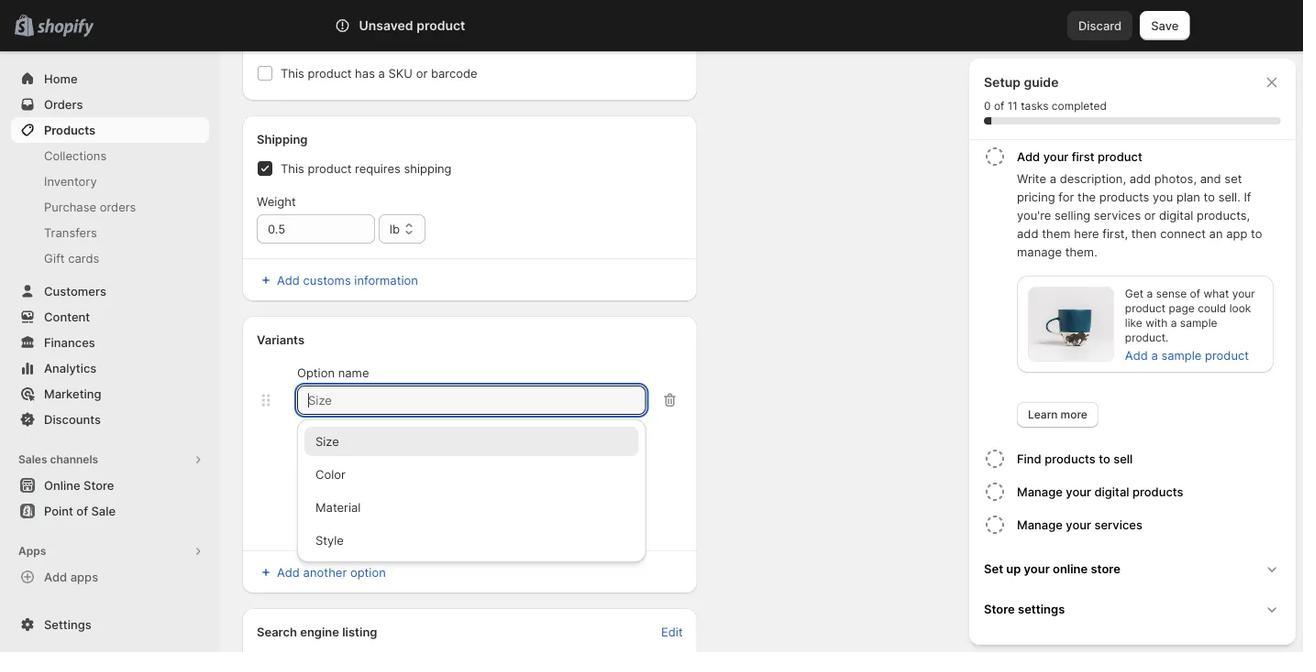 Task type: locate. For each thing, give the bounding box(es) containing it.
them.
[[1065, 245, 1097, 259]]

and inside write a description, add photos, and set pricing for the products you plan to sell. if you're selling services or digital products, add them here first, then connect an app to manage them.
[[1200, 171, 1221, 186]]

add a sample product button
[[1114, 343, 1260, 369]]

to left sell in the bottom right of the page
[[1099, 452, 1110, 466]]

manage inside button
[[1017, 518, 1063, 532]]

purchase orders link
[[11, 194, 209, 220]]

a right write on the right top of the page
[[1050, 171, 1056, 186]]

0 horizontal spatial of
[[76, 504, 88, 519]]

of inside button
[[76, 504, 88, 519]]

or up then
[[1144, 208, 1156, 222]]

0 vertical spatial services
[[1094, 208, 1141, 222]]

analytics
[[44, 361, 97, 376]]

connect
[[1160, 227, 1206, 241]]

learn more
[[1028, 409, 1088, 422]]

size
[[315, 435, 339, 449]]

shopify
[[378, 7, 421, 22]]

set
[[1225, 171, 1242, 186]]

discounts
[[44, 413, 101, 427]]

color
[[315, 468, 346, 482]]

this down complete
[[281, 66, 304, 80]]

marketing
[[44, 387, 101, 401]]

0
[[984, 100, 991, 113]]

0 vertical spatial products
[[1099, 190, 1149, 204]]

and down 'but'
[[587, 26, 608, 40]]

add inside add customs information button
[[277, 273, 300, 287]]

2 manage from the top
[[1017, 518, 1063, 532]]

digital down sell in the bottom right of the page
[[1094, 485, 1129, 499]]

can
[[614, 7, 635, 22]]

2 horizontal spatial of
[[1190, 287, 1200, 301]]

list box
[[297, 427, 646, 556]]

app
[[1226, 227, 1248, 241]]

of for 11
[[994, 100, 1005, 113]]

what
[[1204, 287, 1229, 301]]

products
[[1099, 190, 1149, 204], [1045, 452, 1096, 466], [1133, 485, 1183, 499]]

0 horizontal spatial search
[[257, 625, 297, 640]]

1 vertical spatial or
[[1144, 208, 1156, 222]]

1 vertical spatial store
[[984, 603, 1015, 617]]

1 horizontal spatial of
[[994, 100, 1005, 113]]

1 horizontal spatial search
[[415, 18, 455, 33]]

add up write on the right top of the page
[[1017, 149, 1040, 164]]

your left first
[[1043, 149, 1069, 164]]

customers link
[[11, 279, 209, 304]]

option for option name
[[297, 366, 335, 380]]

products link
[[11, 117, 209, 143]]

1 horizontal spatial store
[[984, 603, 1015, 617]]

add left apps
[[44, 570, 67, 585]]

point of sale link
[[11, 499, 209, 525]]

2 horizontal spatial to
[[1251, 227, 1262, 241]]

1 vertical spatial this
[[281, 66, 304, 80]]

digital up connect
[[1159, 208, 1193, 222]]

of right 0
[[994, 100, 1005, 113]]

manage
[[1017, 485, 1063, 499], [1017, 518, 1063, 532]]

2 vertical spatial of
[[76, 504, 88, 519]]

your up look
[[1232, 287, 1255, 301]]

collections link
[[11, 143, 209, 169]]

to right app
[[1251, 227, 1262, 241]]

0 horizontal spatial to
[[1099, 452, 1110, 466]]

variants
[[257, 333, 305, 347]]

a down page
[[1171, 317, 1177, 330]]

manage down find
[[1017, 485, 1063, 499]]

sample down could
[[1180, 317, 1217, 330]]

0 of 11 tasks completed
[[984, 100, 1107, 113]]

values
[[342, 443, 378, 457]]

of left "sale"
[[76, 504, 88, 519]]

add customs information
[[277, 273, 418, 287]]

0 vertical spatial of
[[994, 100, 1005, 113]]

mark manage your digital products as done image
[[984, 481, 1006, 503]]

add
[[1130, 171, 1151, 186], [1017, 227, 1039, 241]]

a right get in the top right of the page
[[1147, 287, 1153, 301]]

add your first product element
[[980, 170, 1288, 428]]

0 vertical spatial this
[[281, 7, 304, 22]]

inventory
[[44, 174, 97, 188]]

products
[[44, 123, 95, 137]]

add down product.
[[1125, 348, 1148, 363]]

gift cards link
[[11, 246, 209, 271]]

0 vertical spatial or
[[416, 66, 428, 80]]

option left name
[[297, 366, 335, 380]]

add inside add your first product button
[[1017, 149, 1040, 164]]

an
[[1209, 227, 1223, 241]]

services inside write a description, add photos, and set pricing for the products you plan to sell. if you're selling services or digital products, add them here first, then connect an app to manage them.
[[1094, 208, 1141, 222]]

find products to sell
[[1017, 452, 1133, 466]]

online
[[44, 479, 80, 493]]

0 vertical spatial and
[[587, 26, 608, 40]]

option
[[350, 566, 386, 580]]

0 vertical spatial search
[[415, 18, 455, 33]]

1 vertical spatial to
[[1251, 227, 1262, 241]]

a right has
[[378, 66, 385, 80]]

1 vertical spatial products
[[1045, 452, 1096, 466]]

content
[[44, 310, 90, 324]]

option for option values
[[301, 443, 338, 457]]

1 horizontal spatial add
[[1130, 171, 1151, 186]]

of up page
[[1190, 287, 1200, 301]]

set
[[984, 562, 1003, 576]]

add inside get a sense of what your product page could look like with a sample product. add a sample product
[[1125, 348, 1148, 363]]

find products to sell button
[[1017, 443, 1288, 476]]

this down shipping
[[281, 161, 304, 176]]

sample down product.
[[1161, 348, 1202, 363]]

manage your services button
[[1017, 509, 1288, 542]]

add down add your first product button
[[1130, 171, 1151, 186]]

0 horizontal spatial or
[[416, 66, 428, 80]]

this for this won't affect
[[281, 66, 304, 80]]

search
[[415, 18, 455, 33], [257, 625, 297, 640]]

you're
[[1017, 208, 1051, 222]]

2 this from the top
[[281, 66, 304, 80]]

affect
[[342, 7, 375, 22]]

manage inside button
[[1017, 485, 1063, 499]]

write
[[1017, 171, 1046, 186]]

description,
[[1060, 171, 1126, 186]]

add your first product
[[1017, 149, 1142, 164]]

add inside add another option button
[[277, 566, 300, 580]]

online store
[[44, 479, 114, 493]]

online
[[1053, 562, 1088, 576]]

your down manage your digital products
[[1066, 518, 1091, 532]]

sku
[[388, 66, 413, 80]]

pricing
[[1017, 190, 1055, 204]]

Weight text field
[[257, 215, 375, 244]]

edit
[[661, 625, 683, 640]]

and left the set
[[1200, 171, 1221, 186]]

0 vertical spatial store
[[84, 479, 114, 493]]

a inside . staff will see a warning, but can complete sales when available inventory reaches zero and below.
[[531, 7, 537, 22]]

2 vertical spatial products
[[1133, 485, 1183, 499]]

products right find
[[1045, 452, 1096, 466]]

1 vertical spatial of
[[1190, 287, 1200, 301]]

2 vertical spatial to
[[1099, 452, 1110, 466]]

1 horizontal spatial digital
[[1159, 208, 1193, 222]]

another
[[303, 566, 347, 580]]

add left customs
[[277, 273, 300, 287]]

add down you're
[[1017, 227, 1039, 241]]

store settings
[[984, 603, 1065, 617]]

channels
[[50, 453, 98, 467]]

set up your online store button
[[977, 549, 1288, 590]]

learn more link
[[1017, 403, 1099, 428]]

add for information
[[277, 273, 300, 287]]

store down set
[[984, 603, 1015, 617]]

3 this from the top
[[281, 161, 304, 176]]

1 vertical spatial manage
[[1017, 518, 1063, 532]]

transfers link
[[11, 220, 209, 246]]

a right see
[[531, 7, 537, 22]]

0 vertical spatial manage
[[1017, 485, 1063, 499]]

search inside button
[[415, 18, 455, 33]]

or right sku
[[416, 66, 428, 80]]

digital inside manage your digital products button
[[1094, 485, 1129, 499]]

to left sell.
[[1204, 190, 1215, 204]]

add for first
[[1017, 149, 1040, 164]]

marketing link
[[11, 381, 209, 407]]

inventory
[[455, 26, 508, 40]]

0 vertical spatial to
[[1204, 190, 1215, 204]]

products down find products to sell "button"
[[1133, 485, 1183, 499]]

services inside button
[[1094, 518, 1143, 532]]

0 vertical spatial option
[[297, 366, 335, 380]]

page
[[1169, 302, 1195, 315]]

1 vertical spatial and
[[1200, 171, 1221, 186]]

your up manage your services
[[1066, 485, 1091, 499]]

manage right mark manage your services as done image
[[1017, 518, 1063, 532]]

discard button
[[1067, 11, 1133, 40]]

this up complete
[[281, 7, 304, 22]]

selling
[[1055, 208, 1091, 222]]

a inside write a description, add photos, and set pricing for the products you plan to sell. if you're selling services or digital products, add them here first, then connect an app to manage them.
[[1050, 171, 1056, 186]]

edit button
[[650, 620, 694, 646]]

information
[[354, 273, 418, 287]]

store up "sale"
[[84, 479, 114, 493]]

your right the up
[[1024, 562, 1050, 576]]

mark manage your services as done image
[[984, 514, 1006, 536]]

the
[[1078, 190, 1096, 204]]

0 horizontal spatial digital
[[1094, 485, 1129, 499]]

1 vertical spatial search
[[257, 625, 297, 640]]

1 vertical spatial add
[[1017, 227, 1039, 241]]

first,
[[1103, 227, 1128, 241]]

products inside manage your digital products button
[[1133, 485, 1183, 499]]

add left the another on the bottom of page
[[277, 566, 300, 580]]

store inside setup guide dialog
[[984, 603, 1015, 617]]

purchase orders
[[44, 200, 136, 214]]

staff
[[455, 7, 482, 22]]

0 vertical spatial digital
[[1159, 208, 1193, 222]]

1 vertical spatial services
[[1094, 518, 1143, 532]]

1 manage from the top
[[1017, 485, 1063, 499]]

orders
[[44, 97, 83, 111]]

services up first,
[[1094, 208, 1141, 222]]

list box containing size
[[297, 427, 646, 556]]

services down manage your digital products
[[1094, 518, 1143, 532]]

option up color
[[301, 443, 338, 457]]

name
[[338, 366, 369, 380]]

0 horizontal spatial and
[[587, 26, 608, 40]]

store
[[1091, 562, 1121, 576]]

1 horizontal spatial and
[[1200, 171, 1221, 186]]

0 vertical spatial sample
[[1180, 317, 1217, 330]]

1 vertical spatial option
[[301, 443, 338, 457]]

has
[[355, 66, 375, 80]]

1 horizontal spatial or
[[1144, 208, 1156, 222]]

1 horizontal spatial to
[[1204, 190, 1215, 204]]

warning,
[[541, 7, 589, 22]]

products,
[[1197, 208, 1250, 222]]

product inside button
[[1098, 149, 1142, 164]]

2 vertical spatial this
[[281, 161, 304, 176]]

products down the description,
[[1099, 190, 1149, 204]]

1 vertical spatial digital
[[1094, 485, 1129, 499]]



Task type: describe. For each thing, give the bounding box(es) containing it.
here
[[1074, 227, 1099, 241]]

1 vertical spatial sample
[[1161, 348, 1202, 363]]

product.
[[1125, 332, 1169, 345]]

of inside get a sense of what your product page could look like with a sample product. add a sample product
[[1190, 287, 1200, 301]]

style
[[315, 534, 344, 548]]

apps
[[70, 570, 98, 585]]

sales
[[18, 453, 47, 467]]

home link
[[11, 66, 209, 92]]

online store link
[[11, 473, 209, 499]]

add apps
[[44, 570, 98, 585]]

collections
[[44, 149, 107, 163]]

sell
[[1113, 452, 1133, 466]]

products inside find products to sell "button"
[[1045, 452, 1096, 466]]

settings
[[44, 618, 91, 632]]

guide
[[1024, 75, 1059, 90]]

orders
[[100, 200, 136, 214]]

listing
[[342, 625, 377, 640]]

setup guide dialog
[[969, 59, 1296, 653]]

get a sense of what your product page could look like with a sample product. add a sample product
[[1125, 287, 1255, 363]]

learn
[[1028, 409, 1058, 422]]

settings link
[[11, 613, 209, 638]]

more
[[1061, 409, 1088, 422]]

search button
[[386, 11, 918, 40]]

shipping
[[404, 161, 452, 176]]

digital inside write a description, add photos, and set pricing for the products you plan to sell. if you're selling services or digital products, add them here first, then connect an app to manage them.
[[1159, 208, 1193, 222]]

tasks
[[1021, 100, 1049, 113]]

will
[[486, 7, 504, 22]]

online store button
[[0, 473, 220, 499]]

search for search
[[415, 18, 455, 33]]

content link
[[11, 304, 209, 330]]

mark find products to sell as done image
[[984, 448, 1006, 470]]

setup guide
[[984, 75, 1059, 90]]

transfers
[[44, 226, 97, 240]]

your inside get a sense of what your product page could look like with a sample product. add a sample product
[[1232, 287, 1255, 301]]

inventory link
[[11, 169, 209, 194]]

save
[[1151, 18, 1179, 33]]

then
[[1131, 227, 1157, 241]]

add for option
[[277, 566, 300, 580]]

sales channels
[[18, 453, 98, 467]]

finances link
[[11, 330, 209, 356]]

a down product.
[[1151, 348, 1158, 363]]

set up your online store
[[984, 562, 1121, 576]]

weight
[[257, 194, 296, 209]]

if
[[1244, 190, 1251, 204]]

Size text field
[[297, 386, 646, 415]]

manage your digital products button
[[1017, 476, 1288, 509]]

completed
[[1052, 100, 1107, 113]]

shipping
[[257, 132, 308, 146]]

your for manage your services
[[1066, 518, 1091, 532]]

cards
[[68, 251, 99, 265]]

photos,
[[1154, 171, 1197, 186]]

this won't affect shopify pos
[[281, 7, 448, 22]]

customers
[[44, 284, 106, 299]]

shopify image
[[37, 19, 94, 37]]

add another option button
[[246, 560, 397, 586]]

store settings button
[[977, 590, 1288, 630]]

or inside write a description, add photos, and set pricing for the products you plan to sell. if you're selling services or digital products, add them here first, then connect an app to manage them.
[[1144, 208, 1156, 222]]

finances
[[44, 336, 95, 350]]

them
[[1042, 227, 1071, 241]]

purchase
[[44, 200, 96, 214]]

search for search engine listing
[[257, 625, 297, 640]]

manage for manage your digital products
[[1017, 485, 1063, 499]]

unsaved
[[359, 18, 413, 33]]

sense
[[1156, 287, 1187, 301]]

sales
[[336, 26, 365, 40]]

size option
[[297, 427, 646, 457]]

11
[[1008, 100, 1018, 113]]

of for sale
[[76, 504, 88, 519]]

unsaved product
[[359, 18, 465, 33]]

write a description, add photos, and set pricing for the products you plan to sell. if you're selling services or digital products, add them here first, then connect an app to manage them.
[[1017, 171, 1262, 259]]

0 horizontal spatial add
[[1017, 227, 1039, 241]]

add inside add apps button
[[44, 570, 67, 585]]

zero
[[559, 26, 584, 40]]

your for add your first product
[[1043, 149, 1069, 164]]

manage your digital products
[[1017, 485, 1183, 499]]

this for shipping
[[281, 161, 304, 176]]

mark add your first product as done image
[[984, 146, 1006, 168]]

plan
[[1177, 190, 1200, 204]]

.
[[448, 7, 452, 22]]

point of sale button
[[0, 499, 220, 525]]

to inside find products to sell "button"
[[1099, 452, 1110, 466]]

sales channels button
[[11, 448, 209, 473]]

0 horizontal spatial store
[[84, 479, 114, 493]]

products inside write a description, add photos, and set pricing for the products you plan to sell. if you're selling services or digital products, add them here first, then connect an app to manage them.
[[1099, 190, 1149, 204]]

apps
[[18, 545, 46, 558]]

up
[[1006, 562, 1021, 576]]

add apps button
[[11, 565, 209, 591]]

1 this from the top
[[281, 7, 304, 22]]

setup
[[984, 75, 1021, 90]]

sale
[[91, 504, 116, 519]]

requires
[[355, 161, 401, 176]]

save button
[[1140, 11, 1190, 40]]

apps button
[[11, 539, 209, 565]]

this product requires shipping
[[281, 161, 452, 176]]

your for manage your digital products
[[1066, 485, 1091, 499]]

. staff will see a warning, but can complete sales when available inventory reaches zero and below.
[[281, 7, 648, 40]]

gift
[[44, 251, 65, 265]]

0 vertical spatial add
[[1130, 171, 1151, 186]]

complete
[[281, 26, 333, 40]]

discounts link
[[11, 407, 209, 433]]

search engine listing
[[257, 625, 377, 640]]

customs
[[303, 273, 351, 287]]

manage for manage your services
[[1017, 518, 1063, 532]]

see
[[507, 7, 527, 22]]

first
[[1072, 149, 1095, 164]]

and inside . staff will see a warning, but can complete sales when available inventory reaches zero and below.
[[587, 26, 608, 40]]

you
[[1153, 190, 1173, 204]]



Task type: vqa. For each thing, say whether or not it's contained in the screenshot.
and to the right
yes



